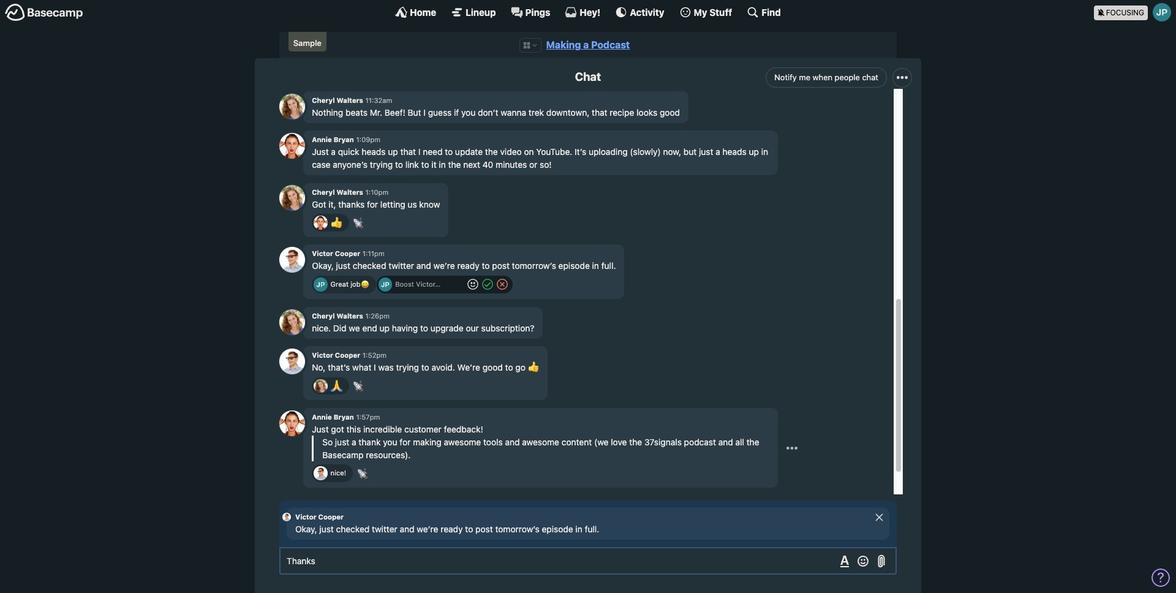 Task type: locate. For each thing, give the bounding box(es) containing it.
annie bryan image for just got this incredible customer feedback!
[[279, 410, 305, 436]]

full. inside victor cooper okay, just checked twitter and we're ready to post tomorrow's episode in full.
[[585, 524, 600, 534]]

0 horizontal spatial 👍
[[331, 217, 342, 228]]

twitter
[[389, 261, 414, 271], [372, 524, 398, 534]]

ready
[[458, 261, 480, 271], [441, 524, 463, 534]]

1:11pm element
[[363, 250, 385, 258]]

the left next at the left top of page
[[448, 159, 461, 170]]

just up so
[[312, 424, 329, 434]]

0 vertical spatial cheryl
[[312, 96, 335, 104]]

0 vertical spatial full.
[[602, 261, 616, 271]]

0 vertical spatial victor
[[312, 250, 333, 258]]

cheryl up got
[[312, 188, 335, 196]]

1 horizontal spatial i
[[419, 147, 421, 157]]

walters up beats
[[337, 96, 363, 104]]

1 awesome from the left
[[444, 437, 481, 447]]

victor inside victor cooper 1:11pm okay, just checked twitter and we're ready to post tomorrow's episode in full.
[[312, 250, 333, 258]]

2 just from the top
[[312, 424, 329, 434]]

trying inside annie bryan 1:09pm just a quick heads up that i need to update the video on youtube. it's uploading (slowly) now, but just a heads up in case             anyone's trying to link to it in the next 40 minutes or so!
[[370, 159, 393, 170]]

job😀
[[351, 280, 369, 288]]

1 vertical spatial ready
[[441, 524, 463, 534]]

0 horizontal spatial that
[[401, 147, 416, 157]]

bryan up got
[[334, 413, 354, 421]]

1 horizontal spatial good
[[660, 107, 680, 118]]

1 vertical spatial 👍
[[528, 362, 539, 373]]

up for update
[[388, 147, 398, 157]]

lineup link
[[451, 6, 496, 18]]

post inside victor cooper okay, just checked twitter and we're ready to post tomorrow's episode in full.
[[476, 524, 493, 534]]

0 horizontal spatial for
[[367, 199, 378, 209]]

11:32am element
[[366, 96, 392, 104]]

victor down annie b. boosted the chat with '👍' "element"
[[312, 250, 333, 258]]

0 vertical spatial tomorrow's
[[512, 261, 556, 271]]

just inside the just got this incredible customer feedback! so just a thank you for making awesome tools and awesome content             (we love the 37signals podcast and all the basecamp resources).
[[335, 437, 349, 447]]

0 horizontal spatial full.
[[585, 524, 600, 534]]

cheryl walters image
[[279, 309, 305, 335], [314, 379, 328, 393]]

0 vertical spatial victor cooper image
[[314, 467, 328, 480]]

1 vertical spatial twitter
[[372, 524, 398, 534]]

up for subscription?
[[380, 323, 390, 333]]

1 vertical spatial annie
[[312, 413, 332, 421]]

victor for great job😀
[[312, 250, 333, 258]]

thank
[[359, 437, 381, 447]]

cheryl up nice.
[[312, 312, 335, 320]]

2 victor cooper image from the top
[[279, 349, 305, 374]]

annie bryan image inside annie b. boosted the chat with '👍' "element"
[[314, 216, 328, 230]]

1 annie from the top
[[312, 136, 332, 144]]

we're
[[434, 261, 455, 271], [417, 524, 439, 534]]

2 vertical spatial cheryl
[[312, 312, 335, 320]]

james peterson image inside focusing popup button
[[1153, 3, 1172, 21]]

us
[[408, 199, 417, 209]]

1 victor cooper image from the top
[[279, 247, 305, 273]]

victor cooper image
[[314, 467, 328, 480], [283, 513, 291, 522]]

0 vertical spatial bryan
[[334, 136, 354, 144]]

episode inside victor cooper okay, just checked twitter and we're ready to post tomorrow's episode in full.
[[542, 524, 573, 534]]

1 horizontal spatial full.
[[602, 261, 616, 271]]

cooper inside victor cooper 1:11pm okay, just checked twitter and we're ready to post tomorrow's episode in full.
[[335, 250, 360, 258]]

my stuff button
[[679, 6, 733, 18]]

1:09pm link
[[356, 136, 381, 144]]

that left recipe
[[592, 107, 608, 118]]

my
[[694, 6, 708, 17]]

james peterson image for add a boost element
[[379, 278, 392, 292]]

cooper down victor c. boosted the chat with 'nice!' element
[[318, 513, 344, 521]]

james peterson image right focusing
[[1153, 3, 1172, 21]]

annie b. boosted the chat with '👍' element
[[312, 214, 349, 231]]

know
[[419, 199, 440, 209]]

for
[[367, 199, 378, 209], [400, 437, 411, 447]]

1 vertical spatial victor
[[312, 351, 333, 359]]

nice!
[[331, 469, 346, 477]]

go
[[516, 362, 526, 373]]

1:52pm
[[363, 351, 387, 359]]

victor up no,
[[312, 351, 333, 359]]

2 bryan from the top
[[334, 413, 354, 421]]

0 vertical spatial ready
[[458, 261, 480, 271]]

victor up thanks
[[295, 513, 317, 521]]

link
[[406, 159, 419, 170]]

0 vertical spatial episode
[[559, 261, 590, 271]]

you inside cheryl walters 11:32am nothing beats mr. beef! but i guess if you don't wanna trek downtown, that recipe looks good
[[461, 107, 476, 118]]

victor cooper image left victor cooper link
[[283, 513, 291, 522]]

2 annie from the top
[[312, 413, 332, 421]]

upgrade
[[431, 323, 464, 333]]

this
[[347, 424, 361, 434]]

0 horizontal spatial heads
[[362, 147, 386, 157]]

0 vertical spatial checked
[[353, 261, 386, 271]]

0 vertical spatial twitter
[[389, 261, 414, 271]]

the right all
[[747, 437, 760, 447]]

cooper inside "victor cooper 1:52pm no, that's what i was trying to avoid. we're good to go 👍"
[[335, 351, 360, 359]]

you
[[461, 107, 476, 118], [383, 437, 398, 447]]

1 vertical spatial good
[[483, 362, 503, 373]]

0 vertical spatial okay,
[[312, 261, 334, 271]]

trying up 1:10pm link
[[370, 159, 393, 170]]

1:10pm
[[366, 188, 389, 196]]

i inside annie bryan 1:09pm just a quick heads up that i need to update the video on youtube. it's uploading (slowly) now, but just a heads up in case             anyone's trying to link to it in the next 40 minutes or so!
[[419, 147, 421, 157]]

1 horizontal spatial for
[[400, 437, 411, 447]]

victor for 🙏
[[312, 351, 333, 359]]

Thanks text field
[[279, 547, 897, 575]]

0 horizontal spatial cheryl walters image
[[279, 309, 305, 335]]

to inside victor cooper okay, just checked twitter and we're ready to post tomorrow's episode in full.
[[465, 524, 473, 534]]

1 horizontal spatial 👍
[[528, 362, 539, 373]]

i inside "victor cooper 1:52pm no, that's what i was trying to avoid. we're good to go 👍"
[[374, 362, 376, 373]]

guess
[[428, 107, 452, 118]]

0 vertical spatial cheryl walters image
[[279, 93, 305, 119]]

1 vertical spatial okay,
[[295, 524, 317, 534]]

james peterson image inside james p. boosted the chat with 'great job😀' element
[[314, 278, 328, 292]]

1:11pm
[[363, 250, 385, 258]]

1 horizontal spatial you
[[461, 107, 476, 118]]

quick
[[338, 147, 360, 157]]

0 vertical spatial annie
[[312, 136, 332, 144]]

just up great
[[336, 261, 351, 271]]

2 vertical spatial walters
[[337, 312, 363, 320]]

1 vertical spatial annie bryan image
[[314, 216, 328, 230]]

👍 down it,
[[331, 217, 342, 228]]

cheryl inside cheryl walters 1:10pm got it, thanks for letting us know
[[312, 188, 335, 196]]

bryan
[[334, 136, 354, 144], [334, 413, 354, 421]]

1 vertical spatial walters
[[337, 188, 363, 196]]

walters up we
[[337, 312, 363, 320]]

episode inside victor cooper 1:11pm okay, just checked twitter and we're ready to post tomorrow's episode in full.
[[559, 261, 590, 271]]

victor cooper image
[[279, 247, 305, 273], [279, 349, 305, 374]]

2 vertical spatial victor
[[295, 513, 317, 521]]

i left need
[[419, 147, 421, 157]]

it
[[432, 159, 437, 170]]

annie bryan image left quick
[[279, 133, 305, 159]]

0 horizontal spatial i
[[374, 362, 376, 373]]

cheryl for nothing
[[312, 96, 335, 104]]

0 vertical spatial cheryl walters image
[[279, 309, 305, 335]]

for up resources).
[[400, 437, 411, 447]]

just
[[312, 147, 329, 157], [312, 424, 329, 434]]

cheryl walters image left nothing
[[279, 93, 305, 119]]

cheryl walters 11:32am nothing beats mr. beef! but i guess if you don't wanna trek downtown, that recipe looks good
[[312, 96, 680, 118]]

0 vertical spatial 👍
[[331, 217, 342, 228]]

victor inside victor cooper okay, just checked twitter and we're ready to post tomorrow's episode in full.
[[295, 513, 317, 521]]

1 vertical spatial bryan
[[334, 413, 354, 421]]

just up basecamp
[[335, 437, 349, 447]]

1 vertical spatial post
[[476, 524, 493, 534]]

for down 1:10pm link
[[367, 199, 378, 209]]

cooper up that's
[[335, 351, 360, 359]]

walters inside cheryl walters 11:32am nothing beats mr. beef! but i guess if you don't wanna trek downtown, that recipe looks good
[[337, 96, 363, 104]]

podcast
[[684, 437, 716, 447]]

0 vertical spatial just
[[312, 147, 329, 157]]

cheryl walters image left nice.
[[279, 309, 305, 335]]

1:26pm
[[366, 312, 390, 320]]

a
[[584, 39, 589, 50], [331, 147, 336, 157], [716, 147, 721, 157], [352, 437, 356, 447]]

1 vertical spatial victor cooper image
[[283, 513, 291, 522]]

good inside "victor cooper 1:52pm no, that's what i was trying to avoid. we're good to go 👍"
[[483, 362, 503, 373]]

james peterson image
[[1153, 3, 1172, 21], [314, 278, 328, 292], [379, 278, 392, 292]]

1 horizontal spatial trying
[[396, 362, 419, 373]]

annie up case at the top left of the page
[[312, 136, 332, 144]]

just right the but
[[699, 147, 714, 157]]

victor
[[312, 250, 333, 258], [312, 351, 333, 359], [295, 513, 317, 521]]

you right the if
[[461, 107, 476, 118]]

3 cheryl from the top
[[312, 312, 335, 320]]

1 bryan from the top
[[334, 136, 354, 144]]

0 vertical spatial annie bryan image
[[279, 133, 305, 159]]

annie bryan 1:57pm
[[312, 413, 380, 421]]

now,
[[663, 147, 682, 157]]

0 vertical spatial i
[[424, 107, 426, 118]]

1:10pm element
[[366, 188, 389, 196]]

1 walters from the top
[[337, 96, 363, 104]]

just down victor cooper link
[[320, 524, 334, 534]]

you up resources).
[[383, 437, 398, 447]]

james p. boosted the chat with 'great job😀' element
[[312, 276, 376, 294]]

3 walters from the top
[[337, 312, 363, 320]]

1 just from the top
[[312, 147, 329, 157]]

cooper left 1:11pm at the top
[[335, 250, 360, 258]]

checked down 1:11pm at the top
[[353, 261, 386, 271]]

0 vertical spatial walters
[[337, 96, 363, 104]]

awesome left content
[[522, 437, 560, 447]]

cheryl walters image
[[279, 93, 305, 119], [279, 185, 305, 211]]

1 horizontal spatial that
[[592, 107, 608, 118]]

walters for beats
[[337, 96, 363, 104]]

bryan for annie bryan 1:09pm just a quick heads up that i need to update the video on youtube. it's uploading (slowly) now, but just a heads up in case             anyone's trying to link to it in the next 40 minutes or so!
[[334, 136, 354, 144]]

cheryl walters image left 🙏
[[314, 379, 328, 393]]

love
[[611, 437, 627, 447]]

looks
[[637, 107, 658, 118]]

0 vertical spatial you
[[461, 107, 476, 118]]

good right we're at the bottom
[[483, 362, 503, 373]]

heads
[[362, 147, 386, 157], [723, 147, 747, 157]]

victor cooper image left nice!
[[314, 467, 328, 480]]

1 vertical spatial checked
[[336, 524, 370, 534]]

that's
[[328, 362, 350, 373]]

and inside victor cooper 1:11pm okay, just checked twitter and we're ready to post tomorrow's episode in full.
[[417, 261, 431, 271]]

post inside victor cooper 1:11pm okay, just checked twitter and we're ready to post tomorrow's episode in full.
[[492, 261, 510, 271]]

👍 right go
[[528, 362, 539, 373]]

0 vertical spatial trying
[[370, 159, 393, 170]]

walters inside cheryl walters 1:10pm got it, thanks for letting us know
[[337, 188, 363, 196]]

1 vertical spatial you
[[383, 437, 398, 447]]

just up case at the top left of the page
[[312, 147, 329, 157]]

1 vertical spatial victor cooper image
[[279, 349, 305, 374]]

wanna
[[501, 107, 527, 118]]

0 vertical spatial post
[[492, 261, 510, 271]]

0 vertical spatial good
[[660, 107, 680, 118]]

home
[[410, 6, 436, 17]]

heads right the but
[[723, 147, 747, 157]]

trying
[[370, 159, 393, 170], [396, 362, 419, 373]]

1 vertical spatial episode
[[542, 524, 573, 534]]

2 cheryl walters image from the top
[[279, 185, 305, 211]]

walters inside cheryl walters 1:26pm nice. did we end up having to upgrade our subscription?
[[337, 312, 363, 320]]

victor cooper link
[[295, 512, 344, 523]]

annie bryan image for just a quick heads up that i need to update the video on youtube. it's uploading (slowly) now, but just a heads up in case             anyone's trying to link to it in the next 40 minutes or so!
[[279, 133, 305, 159]]

for inside the just got this incredible customer feedback! so just a thank you for making awesome tools and awesome content             (we love the 37signals podcast and all the basecamp resources).
[[400, 437, 411, 447]]

just inside the just got this incredible customer feedback! so just a thank you for making awesome tools and awesome content             (we love the 37signals podcast and all the basecamp resources).
[[312, 424, 329, 434]]

1:57pm element
[[356, 413, 380, 421]]

chat
[[575, 70, 601, 83]]

walters up thanks
[[337, 188, 363, 196]]

just got this incredible customer feedback! so just a thank you for making awesome tools and awesome content             (we love the 37signals podcast and all the basecamp resources).
[[312, 424, 760, 460]]

okay, down victor cooper link
[[295, 524, 317, 534]]

cheryl walters image left got
[[279, 185, 305, 211]]

okay,
[[312, 261, 334, 271], [295, 524, 317, 534]]

1 horizontal spatial james peterson image
[[379, 278, 392, 292]]

11:32am link
[[366, 96, 392, 104]]

👍
[[331, 217, 342, 228], [528, 362, 539, 373]]

to
[[445, 147, 453, 157], [395, 159, 403, 170], [421, 159, 429, 170], [482, 261, 490, 271], [420, 323, 428, 333], [421, 362, 429, 373], [505, 362, 513, 373], [465, 524, 473, 534]]

the
[[485, 147, 498, 157], [448, 159, 461, 170], [630, 437, 642, 447], [747, 437, 760, 447]]

annie for annie bryan 1:09pm just a quick heads up that i need to update the video on youtube. it's uploading (slowly) now, but just a heads up in case             anyone's trying to link to it in the next 40 minutes or so!
[[312, 136, 332, 144]]

hey!
[[580, 6, 601, 17]]

2 vertical spatial cooper
[[318, 513, 344, 521]]

youtube.
[[537, 147, 573, 157]]

just
[[699, 147, 714, 157], [336, 261, 351, 271], [335, 437, 349, 447], [320, 524, 334, 534]]

1 horizontal spatial cheryl walters image
[[314, 379, 328, 393]]

in
[[762, 147, 769, 157], [439, 159, 446, 170], [592, 261, 599, 271], [576, 524, 583, 534]]

0 vertical spatial we're
[[434, 261, 455, 271]]

good inside cheryl walters 11:32am nothing beats mr. beef! but i guess if you don't wanna trek downtown, that recipe looks good
[[660, 107, 680, 118]]

i
[[424, 107, 426, 118], [419, 147, 421, 157], [374, 362, 376, 373]]

2 cheryl from the top
[[312, 188, 335, 196]]

james peterson image right job😀
[[379, 278, 392, 292]]

it,
[[329, 199, 336, 209]]

0 horizontal spatial awesome
[[444, 437, 481, 447]]

0 horizontal spatial trying
[[370, 159, 393, 170]]

full.
[[602, 261, 616, 271], [585, 524, 600, 534]]

trying right "was"
[[396, 362, 419, 373]]

1 vertical spatial i
[[419, 147, 421, 157]]

making a podcast link
[[547, 39, 630, 50]]

up inside cheryl walters 1:26pm nice. did we end up having to upgrade our subscription?
[[380, 323, 390, 333]]

i right but
[[424, 107, 426, 118]]

1 vertical spatial cheryl
[[312, 188, 335, 196]]

ready inside victor cooper okay, just checked twitter and we're ready to post tomorrow's episode in full.
[[441, 524, 463, 534]]

a right making at the top of page
[[584, 39, 589, 50]]

victor cooper okay, just checked twitter and we're ready to post tomorrow's episode in full.
[[295, 513, 600, 534]]

annie bryan image down got
[[314, 216, 328, 230]]

okay, inside victor cooper okay, just checked twitter and we're ready to post tomorrow's episode in full.
[[295, 524, 317, 534]]

0 vertical spatial for
[[367, 199, 378, 209]]

1 vertical spatial cheryl walters image
[[314, 379, 328, 393]]

0 horizontal spatial good
[[483, 362, 503, 373]]

walters for did
[[337, 312, 363, 320]]

i inside cheryl walters 11:32am nothing beats mr. beef! but i guess if you don't wanna trek downtown, that recipe looks good
[[424, 107, 426, 118]]

no,
[[312, 362, 326, 373]]

victor inside "victor cooper 1:52pm no, that's what i was trying to avoid. we're good to go 👍"
[[312, 351, 333, 359]]

twitter inside victor cooper 1:11pm okay, just checked twitter and we're ready to post tomorrow's episode in full.
[[389, 261, 414, 271]]

1 vertical spatial just
[[312, 424, 329, 434]]

1 cheryl walters image from the top
[[279, 93, 305, 119]]

1 horizontal spatial heads
[[723, 147, 747, 157]]

0 horizontal spatial you
[[383, 437, 398, 447]]

1 vertical spatial for
[[400, 437, 411, 447]]

0 vertical spatial victor cooper image
[[279, 247, 305, 273]]

it's
[[575, 147, 587, 157]]

good right the looks
[[660, 107, 680, 118]]

cheryl inside cheryl walters 1:26pm nice. did we end up having to upgrade our subscription?
[[312, 312, 335, 320]]

for inside cheryl walters 1:10pm got it, thanks for letting us know
[[367, 199, 378, 209]]

heads down 1:09pm element
[[362, 147, 386, 157]]

annie bryan image
[[279, 133, 305, 159], [314, 216, 328, 230], [279, 410, 305, 436]]

1 cheryl from the top
[[312, 96, 335, 104]]

cooper inside victor cooper okay, just checked twitter and we're ready to post tomorrow's episode in full.
[[318, 513, 344, 521]]

1 vertical spatial tomorrow's
[[496, 524, 540, 534]]

a down this
[[352, 437, 356, 447]]

that up link
[[401, 147, 416, 157]]

2 vertical spatial i
[[374, 362, 376, 373]]

okay, up great
[[312, 261, 334, 271]]

1 vertical spatial that
[[401, 147, 416, 157]]

2 horizontal spatial i
[[424, 107, 426, 118]]

0 horizontal spatial victor cooper image
[[283, 513, 291, 522]]

cheryl inside cheryl walters 11:32am nothing beats mr. beef! but i guess if you don't wanna trek downtown, that recipe looks good
[[312, 96, 335, 104]]

1 vertical spatial trying
[[396, 362, 419, 373]]

walters
[[337, 96, 363, 104], [337, 188, 363, 196], [337, 312, 363, 320]]

beats
[[346, 107, 368, 118]]

switch accounts image
[[5, 3, 83, 22]]

1 vertical spatial cooper
[[335, 351, 360, 359]]

0 vertical spatial cooper
[[335, 250, 360, 258]]

having
[[392, 323, 418, 333]]

recipe
[[610, 107, 635, 118]]

0 vertical spatial that
[[592, 107, 608, 118]]

1 vertical spatial cheryl walters image
[[279, 185, 305, 211]]

🙏
[[331, 380, 342, 391]]

checked down victor cooper link
[[336, 524, 370, 534]]

1 vertical spatial we're
[[417, 524, 439, 534]]

when
[[813, 72, 833, 82]]

bryan inside annie bryan 1:09pm just a quick heads up that i need to update the video on youtube. it's uploading (slowly) now, but just a heads up in case             anyone's trying to link to it in the next 40 minutes or so!
[[334, 136, 354, 144]]

1 horizontal spatial awesome
[[522, 437, 560, 447]]

awesome down feedback! at the left bottom of the page
[[444, 437, 481, 447]]

cheryl up nothing
[[312, 96, 335, 104]]

in inside victor cooper 1:11pm okay, just checked twitter and we're ready to post tomorrow's episode in full.
[[592, 261, 599, 271]]

annie
[[312, 136, 332, 144], [312, 413, 332, 421]]

2 walters from the top
[[337, 188, 363, 196]]

find button
[[747, 6, 781, 18]]

2 horizontal spatial james peterson image
[[1153, 3, 1172, 21]]

annie bryan image left got
[[279, 410, 305, 436]]

i left "was"
[[374, 362, 376, 373]]

1:52pm element
[[363, 351, 387, 359]]

0 horizontal spatial james peterson image
[[314, 278, 328, 292]]

resources).
[[366, 450, 411, 460]]

bryan up quick
[[334, 136, 354, 144]]

2 vertical spatial annie bryan image
[[279, 410, 305, 436]]

james peterson image left great
[[314, 278, 328, 292]]

main element
[[0, 0, 1177, 24]]

1 horizontal spatial victor cooper image
[[314, 467, 328, 480]]

annie inside annie bryan 1:09pm just a quick heads up that i need to update the video on youtube. it's uploading (slowly) now, but just a heads up in case             anyone's trying to link to it in the next 40 minutes or so!
[[312, 136, 332, 144]]

annie up got
[[312, 413, 332, 421]]

post
[[492, 261, 510, 271], [476, 524, 493, 534]]

1 vertical spatial full.
[[585, 524, 600, 534]]



Task type: describe. For each thing, give the bounding box(es) containing it.
checked inside victor cooper okay, just checked twitter and we're ready to post tomorrow's episode in full.
[[336, 524, 370, 534]]

on
[[524, 147, 534, 157]]

minutes
[[496, 159, 527, 170]]

trying inside "victor cooper 1:52pm no, that's what i was trying to avoid. we're good to go 👍"
[[396, 362, 419, 373]]

we're inside victor cooper okay, just checked twitter and we're ready to post tomorrow's episode in full.
[[417, 524, 439, 534]]

a left quick
[[331, 147, 336, 157]]

customer
[[405, 424, 442, 434]]

chat
[[863, 72, 879, 82]]

letting
[[380, 199, 406, 209]]

was
[[378, 362, 394, 373]]

lineup
[[466, 6, 496, 17]]

just inside victor cooper okay, just checked twitter and we're ready to post tomorrow's episode in full.
[[320, 524, 334, 534]]

content
[[562, 437, 592, 447]]

subscription?
[[481, 323, 535, 333]]

podcast
[[592, 39, 630, 50]]

cooper for great job😀
[[335, 250, 360, 258]]

1:09pm element
[[356, 136, 381, 144]]

a right the but
[[716, 147, 721, 157]]

breadcrumb element
[[279, 32, 897, 58]]

avoid.
[[432, 362, 455, 373]]

hey! button
[[565, 6, 601, 18]]

end
[[363, 323, 377, 333]]

add a boost element
[[379, 278, 465, 292]]

or
[[530, 159, 538, 170]]

mr.
[[370, 107, 383, 118]]

we're
[[458, 362, 481, 373]]

victor c. boosted the chat with 'nice!' element
[[312, 465, 353, 482]]

activity
[[630, 6, 665, 17]]

2 awesome from the left
[[522, 437, 560, 447]]

nothing
[[312, 107, 343, 118]]

got
[[312, 199, 326, 209]]

so!
[[540, 159, 552, 170]]

victor cooper image for great job😀
[[279, 247, 305, 273]]

uploading
[[589, 147, 628, 157]]

that inside annie bryan 1:09pm just a quick heads up that i need to update the video on youtube. it's uploading (slowly) now, but just a heads up in case             anyone's trying to link to it in the next 40 minutes or so!
[[401, 147, 416, 157]]

need
[[423, 147, 443, 157]]

thanks
[[287, 556, 315, 566]]

cheryl walters 1:26pm nice. did we end up having to upgrade our subscription?
[[312, 312, 535, 333]]

making
[[413, 437, 442, 447]]

people
[[835, 72, 860, 82]]

1:11pm link
[[363, 250, 385, 258]]

focusing
[[1107, 8, 1145, 17]]

great
[[331, 280, 349, 288]]

tools
[[484, 437, 503, 447]]

and inside victor cooper okay, just checked twitter and we're ready to post tomorrow's episode in full.
[[400, 524, 415, 534]]

video
[[500, 147, 522, 157]]

okay, inside victor cooper 1:11pm okay, just checked twitter and we're ready to post tomorrow's episode in full.
[[312, 261, 334, 271]]

cheryl walters image inside "cheryl w. boosted the chat with '🙏'" element
[[314, 379, 328, 393]]

just inside victor cooper 1:11pm okay, just checked twitter and we're ready to post tomorrow's episode in full.
[[336, 261, 351, 271]]

1:26pm element
[[366, 312, 390, 320]]

the up the 40
[[485, 147, 498, 157]]

pings button
[[511, 6, 551, 18]]

full. inside victor cooper 1:11pm okay, just checked twitter and we're ready to post tomorrow's episode in full.
[[602, 261, 616, 271]]

1:09pm
[[356, 136, 381, 144]]

to inside victor cooper 1:11pm okay, just checked twitter and we're ready to post tomorrow's episode in full.
[[482, 261, 490, 271]]

1:10pm link
[[366, 188, 389, 196]]

got
[[331, 424, 344, 434]]

you inside the just got this incredible customer feedback! so just a thank you for making awesome tools and awesome content             (we love the 37signals podcast and all the basecamp resources).
[[383, 437, 398, 447]]

ready inside victor cooper 1:11pm okay, just checked twitter and we're ready to post tomorrow's episode in full.
[[458, 261, 480, 271]]

the right love
[[630, 437, 642, 447]]

cheryl for nice.
[[312, 312, 335, 320]]

anyone's
[[333, 159, 368, 170]]

cheryl w. boosted the chat with '🙏' element
[[312, 377, 349, 395]]

notify me when people chat
[[775, 72, 879, 82]]

we're inside victor cooper 1:11pm okay, just checked twitter and we're ready to post tomorrow's episode in full.
[[434, 261, 455, 271]]

basecamp
[[323, 450, 364, 460]]

sample
[[293, 38, 322, 48]]

beef!
[[385, 107, 406, 118]]

me
[[799, 72, 811, 82]]

victor cooper 1:11pm okay, just checked twitter and we're ready to post tomorrow's episode in full.
[[312, 250, 616, 271]]

trek
[[529, 107, 544, 118]]

(we
[[595, 437, 609, 447]]

1:57pm
[[356, 413, 380, 421]]

👍 inside "victor cooper 1:52pm no, that's what i was trying to avoid. we're good to go 👍"
[[528, 362, 539, 373]]

a inside the just got this incredible customer feedback! so just a thank you for making awesome tools and awesome content             (we love the 37signals podcast and all the basecamp resources).
[[352, 437, 356, 447]]

2 heads from the left
[[723, 147, 747, 157]]

update
[[455, 147, 483, 157]]

feedback!
[[444, 424, 483, 434]]

don't
[[478, 107, 499, 118]]

downtown,
[[547, 107, 590, 118]]

in inside victor cooper okay, just checked twitter and we're ready to post tomorrow's episode in full.
[[576, 524, 583, 534]]

tomorrow's inside victor cooper okay, just checked twitter and we're ready to post tomorrow's episode in full.
[[496, 524, 540, 534]]

twitter inside victor cooper okay, just checked twitter and we're ready to post tomorrow's episode in full.
[[372, 524, 398, 534]]

40
[[483, 159, 494, 170]]

annie bryan 1:09pm just a quick heads up that i need to update the video on youtube. it's uploading (slowly) now, but just a heads up in case             anyone's trying to link to it in the next 40 minutes or so!
[[312, 136, 769, 170]]

making
[[547, 39, 581, 50]]

annie for annie bryan 1:57pm
[[312, 413, 332, 421]]

cheryl walters image for nothing beats mr. beef! but i guess if you don't wanna trek downtown, that recipe looks good
[[279, 93, 305, 119]]

cheryl walters 1:10pm got it, thanks for letting us know
[[312, 188, 440, 209]]

bryan for annie bryan 1:57pm
[[334, 413, 354, 421]]

thanks
[[339, 199, 365, 209]]

notify me when people chat link
[[766, 68, 887, 88]]

we
[[349, 323, 360, 333]]

11:32am
[[366, 96, 392, 104]]

Boost Victor… text field
[[395, 278, 465, 292]]

👍 inside annie b. boosted the chat with '👍' "element"
[[331, 217, 342, 228]]

nice.
[[312, 323, 331, 333]]

cheryl for got
[[312, 188, 335, 196]]

all
[[736, 437, 745, 447]]

but
[[684, 147, 697, 157]]

pings
[[526, 6, 551, 17]]

victor cooper image for 🙏
[[279, 349, 305, 374]]

focusing button
[[1094, 0, 1177, 24]]

tomorrow's inside victor cooper 1:11pm okay, just checked twitter and we're ready to post tomorrow's episode in full.
[[512, 261, 556, 271]]

stuff
[[710, 6, 733, 17]]

so
[[323, 437, 333, 447]]

1:52pm link
[[363, 351, 387, 359]]

1:26pm link
[[366, 312, 390, 320]]

walters for it,
[[337, 188, 363, 196]]

37signals
[[645, 437, 682, 447]]

did
[[333, 323, 347, 333]]

just inside annie bryan 1:09pm just a quick heads up that i need to update the video on youtube. it's uploading (slowly) now, but just a heads up in case             anyone's trying to link to it in the next 40 minutes or so!
[[312, 147, 329, 157]]

notify
[[775, 72, 797, 82]]

cooper for 🙏
[[335, 351, 360, 359]]

just inside annie bryan 1:09pm just a quick heads up that i need to update the video on youtube. it's uploading (slowly) now, but just a heads up in case             anyone's trying to link to it in the next 40 minutes or so!
[[699, 147, 714, 157]]

sample element
[[289, 32, 326, 52]]

that inside cheryl walters 11:32am nothing beats mr. beef! but i guess if you don't wanna trek downtown, that recipe looks good
[[592, 107, 608, 118]]

cheryl walters image for got it, thanks for letting us know
[[279, 185, 305, 211]]

victor cooper image inside victor c. boosted the chat with 'nice!' element
[[314, 467, 328, 480]]

find
[[762, 6, 781, 17]]

james peterson image for james p. boosted the chat with 'great job😀' element
[[314, 278, 328, 292]]

great job😀
[[331, 280, 369, 288]]

to inside cheryl walters 1:26pm nice. did we end up having to upgrade our subscription?
[[420, 323, 428, 333]]

incredible
[[363, 424, 402, 434]]

what
[[352, 362, 372, 373]]

Submit submit
[[479, 278, 496, 292]]

home link
[[395, 6, 436, 18]]

our
[[466, 323, 479, 333]]

1 heads from the left
[[362, 147, 386, 157]]

checked inside victor cooper 1:11pm okay, just checked twitter and we're ready to post tomorrow's episode in full.
[[353, 261, 386, 271]]



Task type: vqa. For each thing, say whether or not it's contained in the screenshot.
"Incredible"
yes



